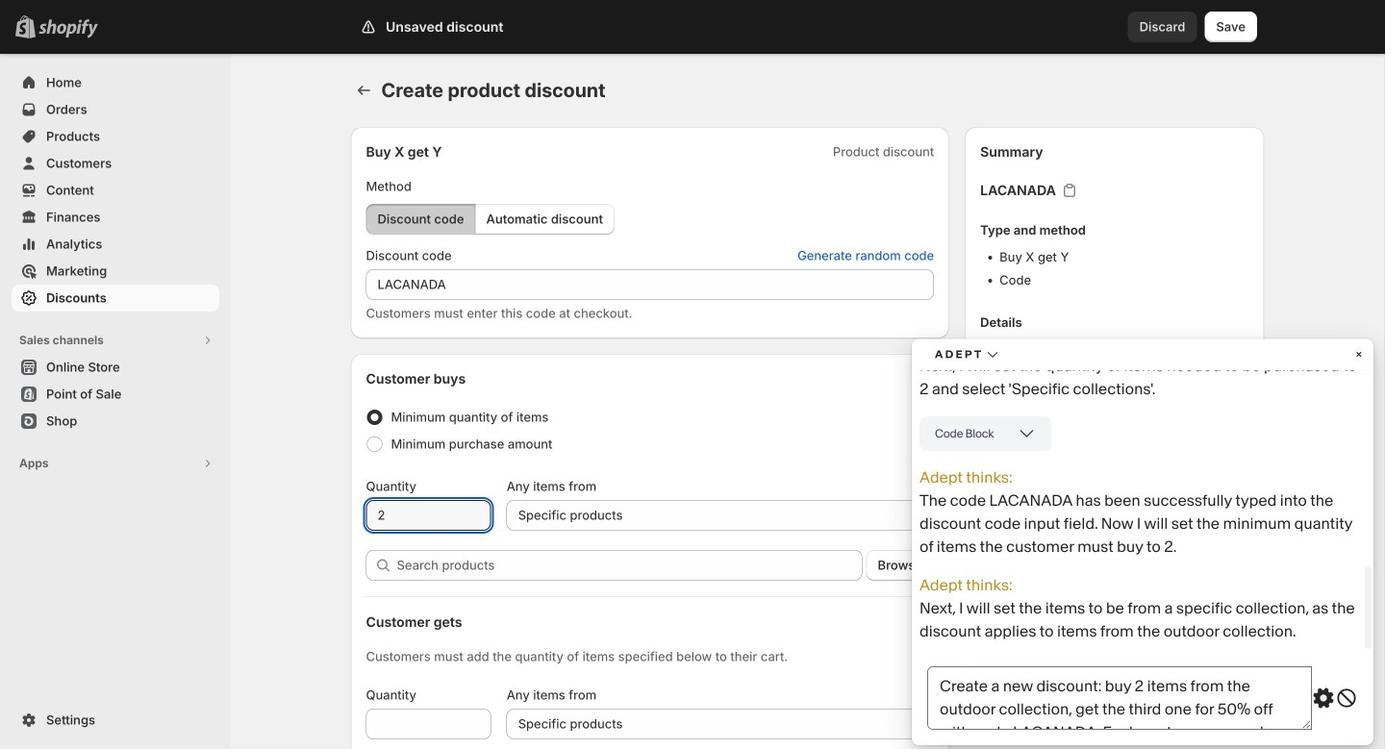 Task type: locate. For each thing, give the bounding box(es) containing it.
shopify image
[[38, 19, 98, 38]]

None text field
[[366, 269, 934, 300], [366, 500, 491, 531], [366, 269, 934, 300], [366, 500, 491, 531]]

Search products text field
[[397, 550, 862, 581]]

None text field
[[366, 709, 491, 740]]



